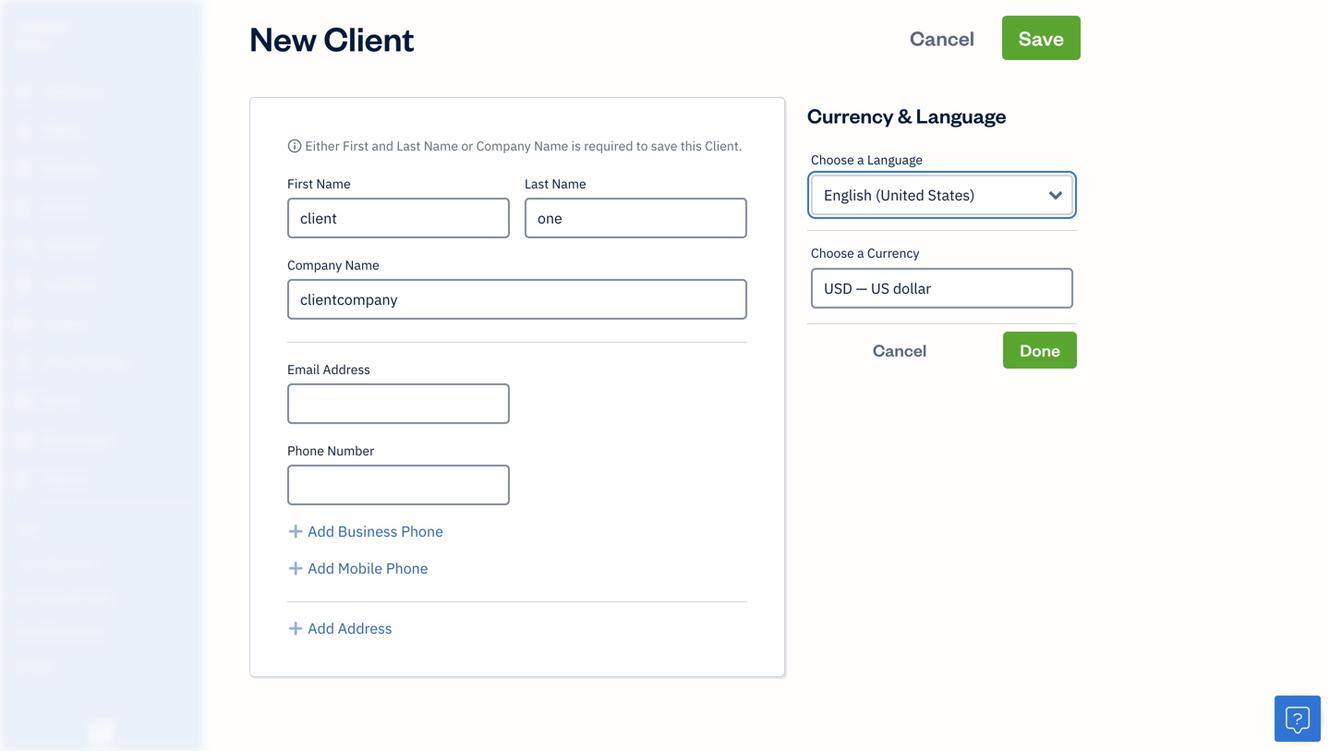Task type: locate. For each thing, give the bounding box(es) containing it.
address down add mobile phone
[[338, 619, 392, 638]]

phone right mobile
[[386, 559, 428, 578]]

a for currency
[[858, 244, 864, 261]]

1 vertical spatial language
[[868, 151, 923, 168]]

language for currency & language
[[916, 102, 1007, 128]]

name for first name
[[316, 175, 351, 192]]

name down either
[[316, 175, 351, 192]]

main element
[[0, 0, 249, 751]]

settings
[[14, 657, 56, 673]]

1 vertical spatial choose
[[811, 244, 855, 261]]

first right either
[[343, 137, 369, 154]]

add address button
[[287, 617, 392, 639]]

members
[[45, 555, 94, 570]]

2 choose from the top
[[811, 244, 855, 261]]

and right the items at the bottom left
[[45, 589, 64, 604]]

20 button
[[1263, 693, 1321, 742]]

2 vertical spatial phone
[[386, 559, 428, 578]]

1 vertical spatial a
[[858, 244, 864, 261]]

1 vertical spatial plus image
[[287, 617, 304, 639]]

add for add business phone
[[308, 522, 334, 541]]

language for choose a language
[[868, 151, 923, 168]]

(united
[[876, 185, 925, 205]]

either
[[305, 137, 340, 154]]

and right either
[[372, 137, 394, 154]]

add inside add business phone button
[[308, 522, 334, 541]]

phone number
[[287, 442, 374, 459]]

1 a from the top
[[858, 151, 864, 168]]

1 plus image from the top
[[287, 557, 304, 579]]

1 horizontal spatial and
[[372, 137, 394, 154]]

currency
[[808, 102, 894, 128], [868, 244, 920, 261]]

0 vertical spatial cancel button
[[894, 16, 992, 60]]

language
[[916, 102, 1007, 128], [868, 151, 923, 168]]

dashboard image
[[12, 82, 34, 101]]

settings link
[[5, 650, 198, 682]]

services
[[67, 589, 111, 604]]

bank connections
[[14, 623, 108, 638]]

phone inside button
[[401, 522, 443, 541]]

client
[[324, 16, 415, 60]]

or
[[461, 137, 473, 154]]

owner
[[15, 36, 52, 52]]

1 horizontal spatial last
[[525, 175, 549, 192]]

company
[[476, 137, 531, 154], [287, 256, 342, 273]]

0 horizontal spatial and
[[45, 589, 64, 604]]

last
[[397, 137, 421, 154], [525, 175, 549, 192]]

company owner
[[15, 17, 72, 52]]

currency down english (united states)
[[868, 244, 920, 261]]

add left mobile
[[308, 559, 334, 578]]

1 vertical spatial address
[[338, 619, 392, 638]]

Language field
[[811, 175, 1074, 215]]

20
[[1272, 695, 1290, 715]]

team
[[14, 555, 43, 570]]

add inside add address button
[[308, 619, 334, 638]]

Phone Number text field
[[287, 465, 510, 505]]

company down first name
[[287, 256, 342, 273]]

connections
[[43, 623, 108, 638]]

mobile
[[338, 559, 383, 578]]

company
[[15, 17, 72, 35]]

0 vertical spatial cancel
[[910, 24, 975, 51]]

add inside add mobile phone button
[[308, 559, 334, 578]]

address right email on the left of the page
[[323, 361, 371, 378]]

currency & language
[[808, 102, 1007, 128]]

email
[[287, 361, 320, 378]]

1 horizontal spatial first
[[343, 137, 369, 154]]

1 vertical spatial cancel
[[873, 339, 927, 361]]

name left or
[[424, 137, 458, 154]]

cancel down the currency text box
[[873, 339, 927, 361]]

0 horizontal spatial last
[[397, 137, 421, 154]]

add for add address
[[308, 619, 334, 638]]

0 vertical spatial currency
[[808, 102, 894, 128]]

0 vertical spatial add
[[308, 522, 334, 541]]

2 add from the top
[[308, 559, 334, 578]]

2 vertical spatial add
[[308, 619, 334, 638]]

0 vertical spatial choose
[[811, 151, 855, 168]]

0 horizontal spatial first
[[287, 175, 313, 192]]

choose a currency element
[[808, 231, 1077, 324]]

choose down english
[[811, 244, 855, 261]]

cancel button down the currency text box
[[808, 332, 993, 369]]

name down first name text box
[[345, 256, 380, 273]]

last left or
[[397, 137, 421, 154]]

0 vertical spatial plus image
[[287, 557, 304, 579]]

client.
[[705, 137, 742, 154]]

1 vertical spatial add
[[308, 559, 334, 578]]

0 vertical spatial address
[[323, 361, 371, 378]]

to
[[636, 137, 648, 154]]

1 vertical spatial last
[[525, 175, 549, 192]]

last name
[[525, 175, 586, 192]]

Company Name text field
[[287, 279, 747, 320]]

0 vertical spatial a
[[858, 151, 864, 168]]

phone left number
[[287, 442, 324, 459]]

add right plus icon
[[308, 522, 334, 541]]

a up english
[[858, 151, 864, 168]]

phone
[[287, 442, 324, 459], [401, 522, 443, 541], [386, 559, 428, 578]]

choose
[[811, 151, 855, 168], [811, 244, 855, 261]]

cancel up 'currency & language'
[[910, 24, 975, 51]]

either first and last name or company name is required to save this client.
[[305, 137, 742, 154]]

&
[[898, 102, 912, 128]]

phone for add mobile phone
[[386, 559, 428, 578]]

currency up choose a language at right
[[808, 102, 894, 128]]

is
[[572, 137, 581, 154]]

address inside button
[[338, 619, 392, 638]]

cancel button up 'currency & language'
[[894, 16, 992, 60]]

2 plus image from the top
[[287, 617, 304, 639]]

Last Name text field
[[525, 198, 747, 238]]

cancel
[[910, 24, 975, 51], [873, 339, 927, 361]]

1 vertical spatial currency
[[868, 244, 920, 261]]

0 vertical spatial phone
[[287, 442, 324, 459]]

name down is
[[552, 175, 586, 192]]

phone down 'phone number' text box
[[401, 522, 443, 541]]

first down primary icon
[[287, 175, 313, 192]]

plus image left add address
[[287, 617, 304, 639]]

timer image
[[12, 354, 34, 372]]

0 horizontal spatial company
[[287, 256, 342, 273]]

name
[[424, 137, 458, 154], [534, 137, 569, 154], [316, 175, 351, 192], [552, 175, 586, 192], [345, 256, 380, 273]]

plus image
[[287, 557, 304, 579], [287, 617, 304, 639]]

1 vertical spatial phone
[[401, 522, 443, 541]]

0 vertical spatial first
[[343, 137, 369, 154]]

invoice image
[[12, 199, 34, 217]]

2 a from the top
[[858, 244, 864, 261]]

items and services
[[14, 589, 111, 604]]

team members link
[[5, 547, 198, 579]]

add down add mobile phone button
[[308, 619, 334, 638]]

company right or
[[476, 137, 531, 154]]

First Name text field
[[287, 198, 510, 238]]

name for last name
[[552, 175, 586, 192]]

and
[[372, 137, 394, 154], [45, 589, 64, 604]]

a
[[858, 151, 864, 168], [858, 244, 864, 261]]

add mobile phone
[[308, 559, 428, 578]]

cancel button
[[894, 16, 992, 60], [808, 332, 993, 369]]

a for language
[[858, 151, 864, 168]]

3 add from the top
[[308, 619, 334, 638]]

0 vertical spatial language
[[916, 102, 1007, 128]]

first
[[343, 137, 369, 154], [287, 175, 313, 192]]

0 vertical spatial company
[[476, 137, 531, 154]]

a down english
[[858, 244, 864, 261]]

1 choose from the top
[[811, 151, 855, 168]]

1 horizontal spatial company
[[476, 137, 531, 154]]

this
[[681, 137, 702, 154]]

plus image
[[287, 520, 304, 542]]

1 vertical spatial first
[[287, 175, 313, 192]]

apps
[[14, 521, 41, 536]]

language right &
[[916, 102, 1007, 128]]

save button
[[1002, 16, 1081, 60]]

1 add from the top
[[308, 522, 334, 541]]

money image
[[12, 393, 34, 411]]

add for add mobile phone
[[308, 559, 334, 578]]

last down either first and last name or company name is required to save this client.
[[525, 175, 549, 192]]

address
[[323, 361, 371, 378], [338, 619, 392, 638]]

plus image down plus icon
[[287, 557, 304, 579]]

add
[[308, 522, 334, 541], [308, 559, 334, 578], [308, 619, 334, 638]]

phone for add business phone
[[401, 522, 443, 541]]

language up english (united states)
[[868, 151, 923, 168]]

1 vertical spatial and
[[45, 589, 64, 604]]

payment image
[[12, 237, 34, 256]]

0 vertical spatial and
[[372, 137, 394, 154]]

choose up english
[[811, 151, 855, 168]]

phone inside button
[[386, 559, 428, 578]]

required
[[584, 137, 633, 154]]



Task type: vqa. For each thing, say whether or not it's contained in the screenshot.
Select a contact to send to email field
no



Task type: describe. For each thing, give the bounding box(es) containing it.
done button
[[1004, 332, 1077, 369]]

add business phone button
[[287, 520, 443, 542]]

email address
[[287, 361, 371, 378]]

cancel for topmost cancel button
[[910, 24, 975, 51]]

client image
[[12, 121, 34, 140]]

number
[[327, 442, 374, 459]]

currency inside the choose a currency element
[[868, 244, 920, 261]]

states)
[[928, 185, 975, 205]]

done
[[1020, 339, 1061, 361]]

primary image
[[287, 137, 302, 154]]

name left is
[[534, 137, 569, 154]]

plus image for add mobile phone
[[287, 557, 304, 579]]

bank
[[14, 623, 40, 638]]

address for email address
[[323, 361, 371, 378]]

team members
[[14, 555, 94, 570]]

resource center badge image
[[1275, 696, 1321, 742]]

choose a language element
[[808, 138, 1077, 231]]

1 vertical spatial company
[[287, 256, 342, 273]]

expense image
[[12, 276, 34, 295]]

business
[[338, 522, 398, 541]]

new client
[[249, 16, 415, 60]]

name for company name
[[345, 256, 380, 273]]

apps link
[[5, 513, 198, 545]]

0 vertical spatial last
[[397, 137, 421, 154]]

address for add address
[[338, 619, 392, 638]]

and inside main element
[[45, 589, 64, 604]]

choose a language
[[811, 151, 923, 168]]

add address
[[308, 619, 392, 638]]

items
[[14, 589, 42, 604]]

Email Address text field
[[287, 383, 510, 424]]

report image
[[12, 470, 34, 489]]

save
[[1019, 24, 1064, 51]]

estimate image
[[12, 160, 34, 178]]

freshbooks image
[[87, 722, 116, 744]]

choose a currency
[[811, 244, 920, 261]]

items and services link
[[5, 581, 198, 614]]

project image
[[12, 315, 34, 334]]

bank connections link
[[5, 615, 198, 648]]

plus image for add address
[[287, 617, 304, 639]]

new
[[249, 16, 317, 60]]

cancel for cancel button to the bottom
[[873, 339, 927, 361]]

1 vertical spatial cancel button
[[808, 332, 993, 369]]

company name
[[287, 256, 380, 273]]

choose for choose a currency
[[811, 244, 855, 261]]

english
[[824, 185, 872, 205]]

add business phone
[[308, 522, 443, 541]]

save
[[651, 137, 678, 154]]

add mobile phone button
[[287, 557, 428, 579]]

Currency text field
[[813, 270, 1072, 307]]

first name
[[287, 175, 351, 192]]

english (united states)
[[824, 185, 975, 205]]

choose for choose a language
[[811, 151, 855, 168]]

chart image
[[12, 431, 34, 450]]



